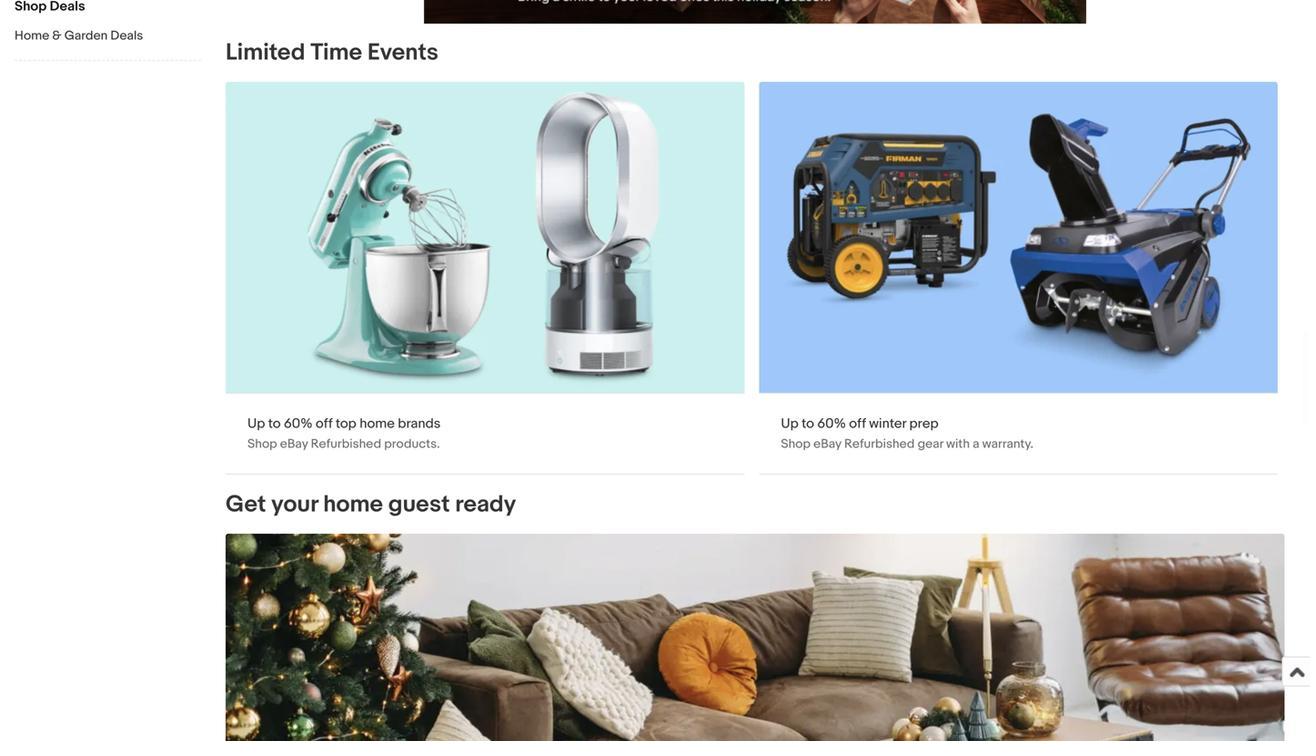 Task type: describe. For each thing, give the bounding box(es) containing it.
deals
[[110, 28, 143, 44]]

home & garden deals
[[15, 28, 143, 44]]

limited
[[226, 39, 305, 67]]

up to 60% off winter prep shop ebay refurbished gear with a warranty.
[[781, 416, 1034, 453]]

up for up to 60% off top home brands
[[248, 416, 265, 433]]

get your home guest ready
[[226, 491, 516, 519]]

limited time events
[[226, 39, 439, 67]]

off for winter
[[850, 416, 867, 433]]

guest
[[389, 491, 450, 519]]

60% for winter
[[818, 416, 847, 433]]

events
[[368, 39, 439, 67]]

time
[[311, 39, 362, 67]]



Task type: locate. For each thing, give the bounding box(es) containing it.
refurbished inside up to 60% off top home brands shop ebay refurbished products.
[[311, 437, 382, 453]]

to inside up to 60% off top home brands shop ebay refurbished products.
[[268, 416, 281, 433]]

your
[[271, 491, 318, 519]]

off left the top
[[316, 416, 333, 433]]

None text field
[[226, 82, 745, 474], [760, 82, 1279, 474], [226, 82, 745, 474], [760, 82, 1279, 474]]

2 60% from the left
[[818, 416, 847, 433]]

1 60% from the left
[[284, 416, 313, 433]]

60%
[[284, 416, 313, 433], [818, 416, 847, 433]]

advertisement region
[[424, 0, 1087, 24]]

1 horizontal spatial 60%
[[818, 416, 847, 433]]

to for up to 60% off winter prep
[[802, 416, 815, 433]]

1 horizontal spatial shop
[[781, 437, 811, 453]]

refurbished down winter at the bottom of page
[[845, 437, 915, 453]]

2 ebay from the left
[[814, 437, 842, 453]]

0 horizontal spatial ebay
[[280, 437, 308, 453]]

off left winter at the bottom of page
[[850, 416, 867, 433]]

0 horizontal spatial up
[[248, 416, 265, 433]]

0 vertical spatial home
[[360, 416, 395, 433]]

1 horizontal spatial up
[[781, 416, 799, 433]]

1 horizontal spatial off
[[850, 416, 867, 433]]

1 horizontal spatial refurbished
[[845, 437, 915, 453]]

off inside up to 60% off top home brands shop ebay refurbished products.
[[316, 416, 333, 433]]

0 horizontal spatial to
[[268, 416, 281, 433]]

0 horizontal spatial shop
[[248, 437, 277, 453]]

gear
[[918, 437, 944, 453]]

up inside up to 60% off top home brands shop ebay refurbished products.
[[248, 416, 265, 433]]

1 refurbished from the left
[[311, 437, 382, 453]]

1 horizontal spatial ebay
[[814, 437, 842, 453]]

refurbished inside 'up to 60% off winter prep shop ebay refurbished gear with a warranty.'
[[845, 437, 915, 453]]

shop inside 'up to 60% off winter prep shop ebay refurbished gear with a warranty.'
[[781, 437, 811, 453]]

off
[[316, 416, 333, 433], [850, 416, 867, 433]]

top
[[336, 416, 357, 433]]

get
[[226, 491, 266, 519]]

to for up to 60% off top home brands
[[268, 416, 281, 433]]

up inside 'up to 60% off winter prep shop ebay refurbished gear with a warranty.'
[[781, 416, 799, 433]]

1 horizontal spatial to
[[802, 416, 815, 433]]

ebay
[[280, 437, 308, 453], [814, 437, 842, 453]]

to left winter at the bottom of page
[[802, 416, 815, 433]]

brands
[[398, 416, 441, 433]]

60% left winter at the bottom of page
[[818, 416, 847, 433]]

2 off from the left
[[850, 416, 867, 433]]

60% left the top
[[284, 416, 313, 433]]

to inside 'up to 60% off winter prep shop ebay refurbished gear with a warranty.'
[[802, 416, 815, 433]]

products.
[[384, 437, 440, 453]]

up to 60% off top home brands shop ebay refurbished products.
[[248, 416, 441, 453]]

0 horizontal spatial refurbished
[[311, 437, 382, 453]]

off inside 'up to 60% off winter prep shop ebay refurbished gear with a warranty.'
[[850, 416, 867, 433]]

shop
[[248, 437, 277, 453], [781, 437, 811, 453]]

home
[[360, 416, 395, 433], [323, 491, 383, 519]]

1 ebay from the left
[[280, 437, 308, 453]]

home right the top
[[360, 416, 395, 433]]

2 refurbished from the left
[[845, 437, 915, 453]]

ebay inside 'up to 60% off winter prep shop ebay refurbished gear with a warranty.'
[[814, 437, 842, 453]]

ready
[[455, 491, 516, 519]]

up for up to 60% off winter prep
[[781, 416, 799, 433]]

2 to from the left
[[802, 416, 815, 433]]

2 shop from the left
[[781, 437, 811, 453]]

off for top
[[316, 416, 333, 433]]

60% inside up to 60% off top home brands shop ebay refurbished products.
[[284, 416, 313, 433]]

None text field
[[226, 535, 1285, 742]]

1 shop from the left
[[248, 437, 277, 453]]

1 vertical spatial home
[[323, 491, 383, 519]]

refurbished down the top
[[311, 437, 382, 453]]

with
[[947, 437, 970, 453]]

60% inside 'up to 60% off winter prep shop ebay refurbished gear with a warranty.'
[[818, 416, 847, 433]]

shop inside up to 60% off top home brands shop ebay refurbished products.
[[248, 437, 277, 453]]

refurbished
[[311, 437, 382, 453], [845, 437, 915, 453]]

&
[[52, 28, 62, 44]]

home & garden deals link
[[15, 28, 201, 46]]

a
[[973, 437, 980, 453]]

home right your
[[323, 491, 383, 519]]

2 up from the left
[[781, 416, 799, 433]]

0 horizontal spatial off
[[316, 416, 333, 433]]

up
[[248, 416, 265, 433], [781, 416, 799, 433]]

garden
[[64, 28, 108, 44]]

warranty.
[[983, 437, 1034, 453]]

1 up from the left
[[248, 416, 265, 433]]

1 off from the left
[[316, 416, 333, 433]]

0 horizontal spatial 60%
[[284, 416, 313, 433]]

ebay inside up to 60% off top home brands shop ebay refurbished products.
[[280, 437, 308, 453]]

1 to from the left
[[268, 416, 281, 433]]

winter
[[870, 416, 907, 433]]

to
[[268, 416, 281, 433], [802, 416, 815, 433]]

home inside up to 60% off top home brands shop ebay refurbished products.
[[360, 416, 395, 433]]

60% for top
[[284, 416, 313, 433]]

prep
[[910, 416, 939, 433]]

home
[[15, 28, 49, 44]]

to left the top
[[268, 416, 281, 433]]



Task type: vqa. For each thing, say whether or not it's contained in the screenshot.
the leftmost the to
yes



